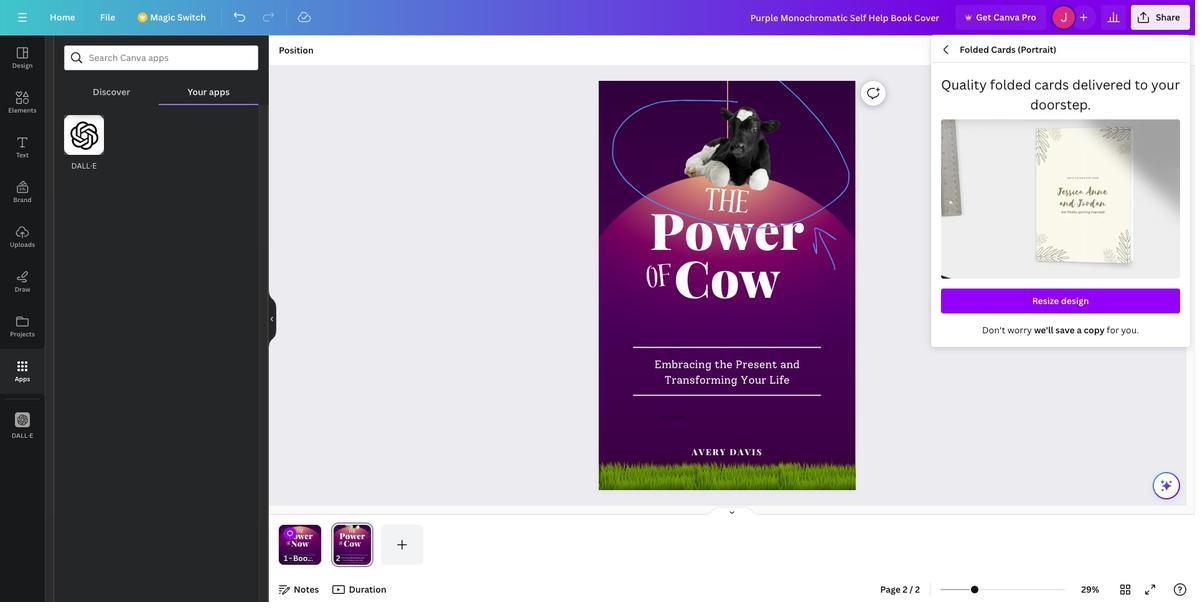 Task type: vqa. For each thing, say whether or not it's contained in the screenshot.
Your within button
yes



Task type: locate. For each thing, give the bounding box(es) containing it.
0 vertical spatial of
[[645, 253, 676, 307]]

embracing
[[655, 359, 712, 372], [288, 557, 298, 560]]

life
[[770, 374, 790, 387], [307, 560, 310, 562]]

discover
[[93, 86, 130, 98]]

1 horizontal spatial embracing the present and transforming your life
[[655, 359, 800, 387]]

brand
[[13, 196, 32, 204]]

0 vertical spatial transforming
[[665, 374, 738, 387]]

29%
[[1082, 584, 1100, 596]]

canva assistant image
[[1159, 479, 1174, 494]]

0 vertical spatial power
[[651, 196, 805, 263]]

1 vertical spatial transforming
[[290, 560, 302, 562]]

cards
[[1035, 76, 1070, 93]]

dall·e
[[71, 161, 97, 171], [12, 431, 33, 440]]

embracing up display
[[655, 359, 712, 372]]

file
[[100, 11, 115, 23]]

1 vertical spatial of
[[286, 540, 292, 549]]

and
[[781, 359, 800, 372], [309, 557, 312, 560]]

0 vertical spatial embracing
[[655, 359, 712, 372]]

29% button
[[1070, 580, 1111, 600]]

design
[[12, 61, 33, 70]]

0 horizontal spatial life
[[307, 560, 310, 562]]

of the
[[286, 528, 304, 549]]

2 left "/"
[[903, 584, 908, 596]]

1 vertical spatial dall·e
[[12, 431, 33, 440]]

of inside of the
[[286, 540, 292, 549]]

quality folded cards delivered to your doorstep.
[[942, 76, 1181, 113]]

0 vertical spatial and
[[781, 359, 800, 372]]

(portrait)
[[1018, 44, 1057, 55]]

main menu bar
[[0, 0, 1196, 35]]

save
[[1056, 324, 1075, 336]]

transforming
[[665, 374, 738, 387], [290, 560, 302, 562]]

the inside of the
[[296, 528, 304, 537]]

canva
[[994, 11, 1020, 23]]

resize design button
[[942, 289, 1181, 314]]

davis
[[730, 447, 763, 458]]

0 horizontal spatial transforming
[[290, 560, 302, 562]]

0 horizontal spatial dall·e
[[12, 431, 33, 440]]

text button
[[0, 125, 45, 170]]

page 2 / 2
[[881, 584, 920, 596]]

dall·e button
[[0, 404, 45, 449]]

2 2 from the left
[[916, 584, 920, 596]]

your
[[1152, 76, 1181, 93]]

0 horizontal spatial and
[[309, 557, 312, 560]]

0 vertical spatial present
[[736, 359, 778, 372]]

1 horizontal spatial transforming
[[665, 374, 738, 387]]

1 vertical spatial embracing
[[288, 557, 298, 560]]

of
[[645, 253, 676, 307], [286, 540, 292, 549]]

dm serif display
[[664, 415, 685, 419]]

0 vertical spatial embracing the present and transforming your life
[[655, 359, 800, 387]]

present
[[736, 359, 778, 372], [302, 557, 308, 560]]

your apps button
[[159, 70, 258, 104]]

pro
[[1022, 11, 1037, 23]]

dall·e inside button
[[12, 431, 33, 440]]

1 vertical spatial present
[[302, 557, 308, 560]]

the
[[703, 177, 751, 232], [715, 359, 733, 372], [296, 528, 304, 537], [298, 557, 301, 560]]

1 horizontal spatial embracing
[[655, 359, 712, 372]]

1 horizontal spatial present
[[736, 359, 778, 372]]

0 horizontal spatial power
[[287, 531, 313, 542]]

2
[[903, 584, 908, 596], [916, 584, 920, 596]]

file button
[[90, 5, 125, 30]]

0 horizontal spatial your
[[188, 86, 207, 98]]

1 horizontal spatial power
[[651, 196, 805, 263]]

worry
[[1008, 324, 1032, 336]]

embracing the present and transforming your life
[[655, 359, 800, 387], [288, 557, 312, 562]]

for
[[1107, 324, 1120, 336]]

0 vertical spatial dall·e
[[71, 161, 97, 171]]

1 vertical spatial your
[[741, 374, 767, 387]]

embracing down now
[[288, 557, 298, 560]]

1 horizontal spatial of
[[645, 253, 676, 307]]

side panel tab list
[[0, 35, 45, 449]]

home
[[50, 11, 75, 23]]

notes button
[[274, 580, 324, 600]]

get
[[977, 11, 992, 23]]

1 vertical spatial power
[[287, 531, 313, 542]]

elements
[[8, 106, 37, 115]]

folded cards (portrait)
[[960, 44, 1057, 55]]

0 vertical spatial life
[[770, 374, 790, 387]]

1 vertical spatial and
[[309, 557, 312, 560]]

magic switch
[[150, 11, 206, 23]]

1 horizontal spatial 2
[[916, 584, 920, 596]]

dm
[[664, 415, 668, 419]]

resize design
[[1033, 295, 1089, 307]]

power for now
[[287, 531, 313, 542]]

your
[[188, 86, 207, 98], [741, 374, 767, 387], [302, 560, 307, 562]]

design
[[1062, 295, 1089, 307]]

brand button
[[0, 170, 45, 215]]

2 vertical spatial your
[[302, 560, 307, 562]]

0 horizontal spatial 2
[[903, 584, 908, 596]]

to
[[1135, 76, 1149, 93]]

copy
[[1084, 324, 1105, 336]]

2 right "/"
[[916, 584, 920, 596]]

0 vertical spatial your
[[188, 86, 207, 98]]

0 horizontal spatial embracing the present and transforming your life
[[288, 557, 312, 562]]

projects
[[10, 330, 35, 339]]

share
[[1156, 11, 1181, 23]]

1 horizontal spatial your
[[302, 560, 307, 562]]

power
[[651, 196, 805, 263], [287, 531, 313, 542]]

1 horizontal spatial and
[[781, 359, 800, 372]]

transforming down now
[[290, 560, 302, 562]]

transforming up display
[[665, 374, 738, 387]]

hide image
[[268, 289, 276, 349]]

0 horizontal spatial of
[[286, 540, 292, 549]]

your inside "button"
[[188, 86, 207, 98]]

position button
[[274, 40, 319, 60]]

text
[[16, 151, 29, 159]]



Task type: describe. For each thing, give the bounding box(es) containing it.
Page title text field
[[346, 553, 351, 565]]

cow
[[675, 243, 781, 311]]

position
[[279, 44, 314, 56]]

hide pages image
[[702, 507, 762, 517]]

a
[[1077, 324, 1082, 336]]

1 vertical spatial life
[[307, 560, 310, 562]]

uploads
[[10, 240, 35, 249]]

projects button
[[0, 305, 45, 349]]

1 horizontal spatial dall·e
[[71, 161, 97, 171]]

duration
[[349, 584, 386, 596]]

apps
[[15, 375, 30, 384]]

you.
[[1122, 324, 1140, 336]]

2 horizontal spatial your
[[741, 374, 767, 387]]

draw button
[[0, 260, 45, 305]]

serif
[[669, 415, 675, 419]]

0 horizontal spatial present
[[302, 557, 308, 560]]

display
[[675, 415, 685, 419]]

power for cow
[[651, 196, 805, 263]]

doorstep.
[[1031, 96, 1092, 113]]

folded
[[990, 76, 1032, 93]]

share button
[[1131, 5, 1191, 30]]

avery davis
[[692, 447, 763, 458]]

notes
[[294, 584, 319, 596]]

your apps
[[188, 86, 230, 98]]

1 horizontal spatial life
[[770, 374, 790, 387]]

uploads button
[[0, 215, 45, 260]]

resize
[[1033, 295, 1060, 307]]

1 2 from the left
[[903, 584, 908, 596]]

Design title text field
[[741, 5, 951, 30]]

quality
[[942, 76, 987, 93]]

magic
[[150, 11, 175, 23]]

apps button
[[0, 349, 45, 394]]

we'll
[[1035, 324, 1054, 336]]

folded
[[960, 44, 989, 55]]

cards
[[992, 44, 1016, 55]]

magic switch button
[[130, 5, 216, 30]]

avery
[[692, 447, 727, 458]]

of for of the
[[286, 540, 292, 549]]

don't
[[983, 324, 1006, 336]]

design button
[[0, 35, 45, 80]]

/
[[910, 584, 914, 596]]

discover button
[[64, 70, 159, 104]]

of for of
[[645, 253, 676, 307]]

don't worry we'll save a copy for you.
[[983, 324, 1140, 336]]

delivered
[[1073, 76, 1132, 93]]

page 2 / 2 button
[[876, 580, 925, 600]]

get canva pro button
[[956, 5, 1047, 30]]

power now
[[287, 531, 313, 550]]

now
[[291, 538, 309, 550]]

home link
[[40, 5, 85, 30]]

Search Canva apps search field
[[89, 46, 234, 70]]

1 vertical spatial embracing the present and transforming your life
[[288, 557, 312, 562]]

page
[[881, 584, 901, 596]]

get canva pro
[[977, 11, 1037, 23]]

draw
[[15, 285, 30, 294]]

switch
[[177, 11, 206, 23]]

power cow
[[651, 196, 805, 311]]

elements button
[[0, 80, 45, 125]]

duration button
[[329, 580, 391, 600]]

page 2 image
[[331, 526, 374, 565]]

0 horizontal spatial embracing
[[288, 557, 298, 560]]

apps
[[209, 86, 230, 98]]



